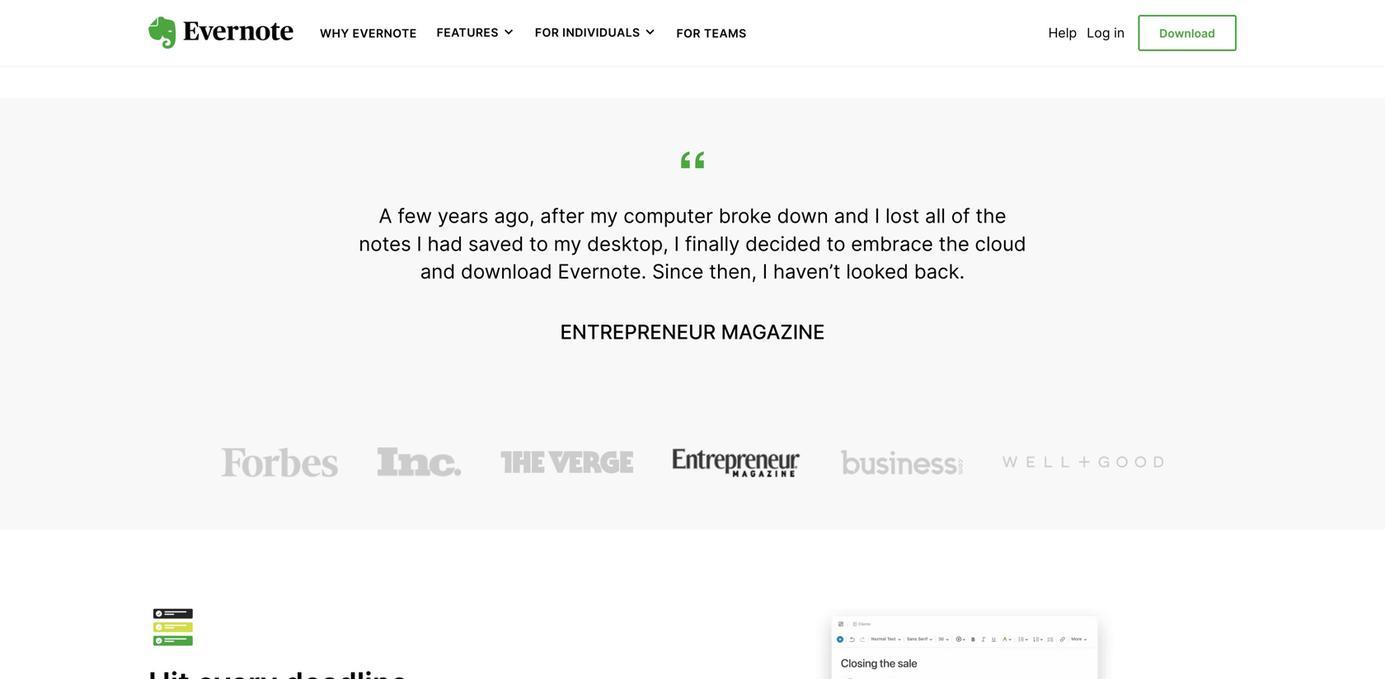 Task type: locate. For each thing, give the bounding box(es) containing it.
1 vertical spatial my
[[554, 232, 582, 256]]

what is evernote video thumbnail image
[[150, 0, 1236, 44]]

my down after
[[554, 232, 582, 256]]

2 to from the left
[[827, 232, 846, 256]]

for left teams
[[677, 26, 701, 40]]

0 vertical spatial the
[[976, 204, 1007, 228]]

to down after
[[530, 232, 549, 256]]

decided
[[746, 232, 822, 256]]

for individuals button
[[535, 25, 657, 41]]

my up desktop,
[[590, 204, 618, 228]]

for individuals
[[535, 26, 641, 40]]

and
[[835, 204, 870, 228], [421, 259, 456, 284]]

for
[[535, 26, 560, 40], [677, 26, 701, 40]]

0 horizontal spatial for
[[535, 26, 560, 40]]

i right then,
[[763, 259, 768, 284]]

why evernote link
[[320, 25, 417, 41]]

log
[[1088, 25, 1111, 41]]

ago,
[[494, 204, 535, 228]]

to up haven't
[[827, 232, 846, 256]]

1 horizontal spatial for
[[677, 26, 701, 40]]

download link
[[1139, 15, 1237, 51]]

0 vertical spatial and
[[835, 204, 870, 228]]

0 horizontal spatial to
[[530, 232, 549, 256]]

the up cloud
[[976, 204, 1007, 228]]

download
[[1160, 26, 1216, 40]]

for inside 'link'
[[677, 26, 701, 40]]

teams
[[704, 26, 747, 40]]

i left the had
[[417, 232, 422, 256]]

log in
[[1088, 25, 1126, 41]]

haven't
[[774, 259, 841, 284]]

download
[[461, 259, 553, 284]]

for teams link
[[677, 25, 747, 41]]

to
[[530, 232, 549, 256], [827, 232, 846, 256]]

computer
[[624, 204, 714, 228]]

i left lost
[[875, 204, 880, 228]]

individuals
[[563, 26, 641, 40]]

0 vertical spatial my
[[590, 204, 618, 228]]

help link
[[1049, 25, 1078, 41]]

the
[[976, 204, 1007, 228], [939, 232, 970, 256]]

i
[[875, 204, 880, 228], [417, 232, 422, 256], [675, 232, 680, 256], [763, 259, 768, 284]]

log in link
[[1088, 25, 1126, 41]]

the down of
[[939, 232, 970, 256]]

0 horizontal spatial and
[[421, 259, 456, 284]]

for left individuals on the left of page
[[535, 26, 560, 40]]

1 vertical spatial and
[[421, 259, 456, 284]]

1 horizontal spatial my
[[590, 204, 618, 228]]

and right down
[[835, 204, 870, 228]]

finally
[[685, 232, 740, 256]]

1 horizontal spatial to
[[827, 232, 846, 256]]

1 vertical spatial the
[[939, 232, 970, 256]]

the verge logo image
[[501, 448, 633, 478]]

desktop,
[[588, 232, 669, 256]]

forbes logo image
[[221, 448, 338, 478]]

my
[[590, 204, 618, 228], [554, 232, 582, 256]]

help
[[1049, 25, 1078, 41]]

embrace
[[852, 232, 934, 256]]

why
[[320, 26, 350, 40]]

notes
[[359, 232, 411, 256]]

and down the had
[[421, 259, 456, 284]]

back.
[[915, 259, 965, 284]]

0 horizontal spatial my
[[554, 232, 582, 256]]

for inside button
[[535, 26, 560, 40]]

lost
[[886, 204, 920, 228]]

why evernote
[[320, 26, 417, 40]]

looked
[[847, 259, 909, 284]]



Task type: describe. For each thing, give the bounding box(es) containing it.
1 horizontal spatial the
[[976, 204, 1007, 228]]

for teams
[[677, 26, 747, 40]]

magazine
[[722, 320, 825, 344]]

business.com logo image
[[841, 448, 964, 478]]

cloud
[[976, 232, 1027, 256]]

features button
[[437, 25, 516, 41]]

for for for teams
[[677, 26, 701, 40]]

for for for individuals
[[535, 26, 560, 40]]

evernote logo image
[[148, 17, 294, 49]]

since
[[653, 259, 704, 284]]

of
[[952, 204, 971, 228]]

entrepreneur
[[561, 320, 716, 344]]

well + good logo image
[[1003, 448, 1165, 478]]

features
[[437, 26, 499, 40]]

down
[[778, 204, 829, 228]]

1 to from the left
[[530, 232, 549, 256]]

after
[[541, 204, 585, 228]]

few
[[398, 204, 432, 228]]

evernote ui showcasing the tasks feature image
[[808, 583, 1237, 680]]

a
[[379, 204, 392, 228]]

entrepreneur magazine
[[561, 320, 825, 344]]

entrepreneur magazine logo image
[[673, 448, 802, 478]]

in
[[1115, 25, 1126, 41]]

then,
[[710, 259, 757, 284]]

evernote
[[353, 26, 417, 40]]

i up since
[[675, 232, 680, 256]]

0 horizontal spatial the
[[939, 232, 970, 256]]

saved
[[469, 232, 524, 256]]

a few years ago, after my computer broke down and i lost all of the notes i had saved to my desktop, i finally decided to embrace the cloud and download evernote. since then, i haven't looked back.
[[359, 204, 1027, 284]]

all
[[926, 204, 946, 228]]

broke
[[719, 204, 772, 228]]

inc logo image
[[378, 448, 462, 478]]

had
[[428, 232, 463, 256]]

evernote.
[[558, 259, 647, 284]]

years
[[438, 204, 489, 228]]

1 horizontal spatial and
[[835, 204, 870, 228]]

tasks icon image
[[148, 602, 198, 652]]



Task type: vqa. For each thing, say whether or not it's contained in the screenshot.
BECOME at the left
no



